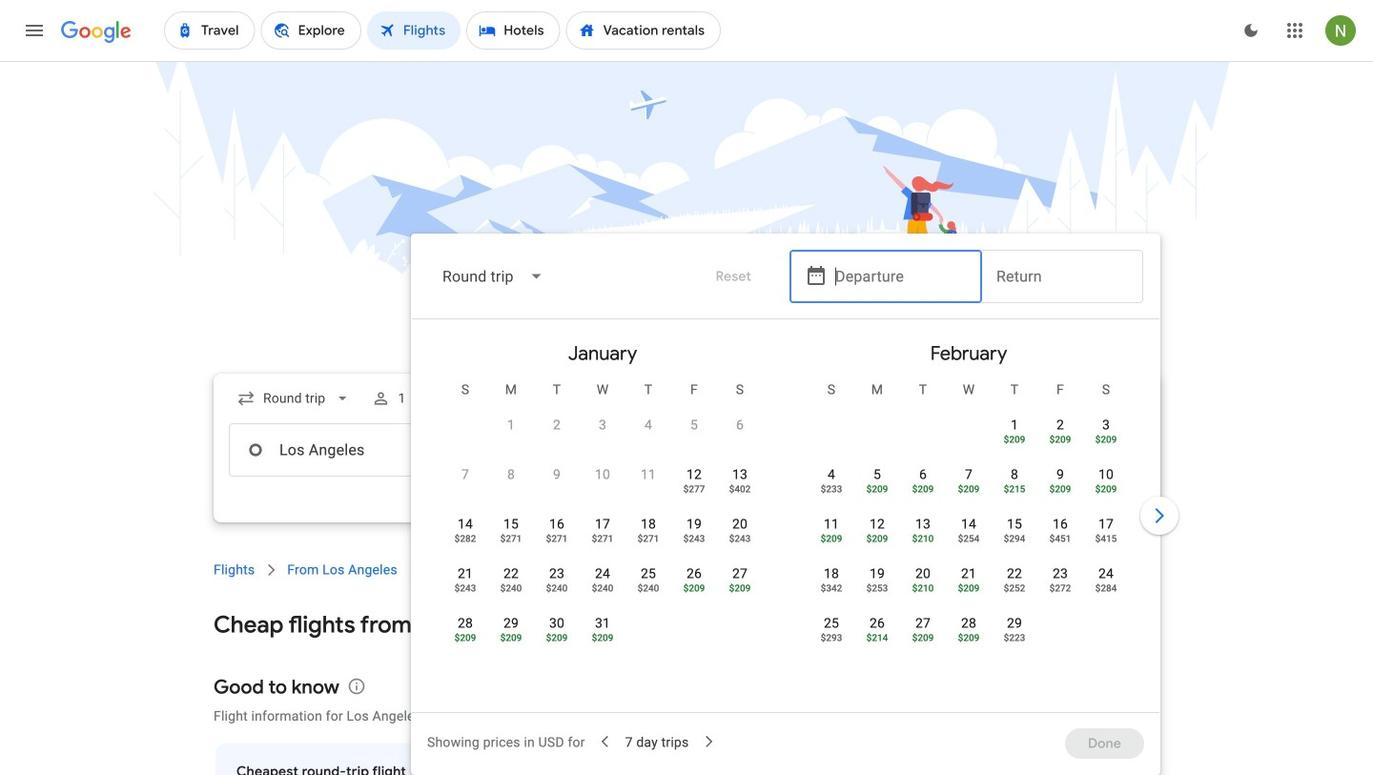 Task type: describe. For each thing, give the bounding box(es) containing it.
, 240 us dollars element for thu, jan 25 "element"
[[638, 584, 659, 593]]

, 209 us dollars element for sat, feb 3 element
[[1095, 435, 1117, 444]]

, 282 us dollars element
[[455, 534, 476, 544]]

, 240 us dollars element for tue, jan 23 element in the left of the page
[[546, 584, 568, 593]]

, 209 us dollars element for mon, jan 29 element
[[500, 633, 522, 643]]

row up wed, jan 24 element
[[442, 506, 763, 561]]

thu, feb 29 element
[[1007, 614, 1022, 633]]

, 209 us dollars element for fri, feb 2 "element"
[[1050, 435, 1071, 444]]

, 271 us dollars element for thu, jan 18 element at the left
[[638, 534, 659, 544]]

, 415 us dollars element
[[1095, 534, 1117, 544]]

, 294 us dollars element
[[1004, 534, 1025, 544]]

, 402 us dollars element
[[729, 484, 751, 494]]

, 243 us dollars element for sun, jan 21 element
[[455, 584, 476, 593]]

fri, jan 26 element
[[687, 565, 702, 584]]

fri, feb 9 element
[[1057, 465, 1064, 484]]

row up wed, feb 21 element
[[809, 506, 1129, 561]]

thu, jan 11 element
[[641, 465, 656, 484]]

Departure text field
[[835, 251, 967, 302]]

sun, feb 25 element
[[824, 614, 839, 633]]

, 209 us dollars element for 'fri, jan 26' element
[[683, 584, 705, 593]]

sat, jan 20 element
[[732, 515, 748, 534]]

sat, jan 27 element
[[732, 565, 748, 584]]

mon, feb 26 element
[[870, 614, 885, 633]]

, 209 us dollars element for the tue, feb 27 element
[[912, 633, 934, 643]]

row up wed, feb 28 element
[[809, 556, 1129, 610]]

, 342 us dollars element
[[821, 584, 842, 593]]

, 223 us dollars element
[[1004, 633, 1025, 643]]

sun, feb 18 element
[[824, 565, 839, 584]]

mon, feb 19 element
[[870, 565, 885, 584]]

thu, feb 1 element
[[1011, 416, 1018, 435]]

tue, jan 23 element
[[549, 565, 565, 584]]

thu, jan 25 element
[[641, 565, 656, 584]]

next image
[[1137, 493, 1182, 539]]

, 271 us dollars element for mon, jan 15 element
[[500, 534, 522, 544]]

wed, jan 31 element
[[595, 614, 610, 633]]

wed, feb 7 element
[[965, 465, 973, 484]]

, 214 us dollars element
[[866, 633, 888, 643]]

Return text field
[[997, 251, 1128, 302]]

thu, feb 8 element
[[1011, 465, 1018, 484]]

, 209 us dollars element for wed, feb 21 element
[[958, 584, 980, 593]]

fri, jan 12 element
[[687, 465, 702, 484]]

mon, jan 8 element
[[507, 465, 515, 484]]

, 451 us dollars element
[[1050, 534, 1071, 544]]

tue, feb 20 element
[[915, 565, 931, 584]]

tue, feb 13 element
[[915, 515, 931, 534]]

thu, feb 22 element
[[1007, 565, 1022, 584]]

, 209 us dollars element for wed, jan 31 "element"
[[592, 633, 614, 643]]

tue, feb 27 element
[[915, 614, 931, 633]]

, 209 us dollars element for tue, feb 6 element at bottom right
[[912, 484, 934, 494]]

Return text field
[[997, 424, 1128, 476]]

row down tue, jan 23 element in the left of the page
[[442, 606, 626, 660]]

, 252 us dollars element
[[1004, 584, 1025, 593]]

sat, feb 3 element
[[1102, 416, 1110, 435]]

row up fri, feb 9 element
[[992, 400, 1129, 462]]

tue, jan 30 element
[[549, 614, 565, 633]]

row up wed, jan 31 "element"
[[442, 556, 763, 610]]

thu, jan 18 element
[[641, 515, 656, 534]]

swap origin and destination. image
[[490, 439, 513, 462]]

, 210 us dollars element for tue, feb 13 element
[[912, 534, 934, 544]]

fri, jan 19 element
[[687, 515, 702, 534]]

, 271 us dollars element for wed, jan 17 element
[[592, 534, 614, 544]]

, 215 us dollars element
[[1004, 484, 1025, 494]]

fri, feb 23 element
[[1053, 565, 1068, 584]]

, 240 us dollars element for wed, jan 24 element
[[592, 584, 614, 593]]

mon, jan 1 element
[[507, 416, 515, 435]]

sat, feb 17 element
[[1098, 515, 1114, 534]]

, 210 us dollars element for tue, feb 20 element
[[912, 584, 934, 593]]



Task type: locate. For each thing, give the bounding box(es) containing it.
, 209 us dollars element up wed, feb 28 element
[[958, 584, 980, 593]]

, 209 us dollars element left the sat, jan 27 element
[[683, 584, 705, 593]]

mon, jan 29 element
[[503, 614, 519, 633]]

, 277 us dollars element
[[683, 484, 705, 494]]

, 209 us dollars element for sun, jan 28 "element"
[[455, 633, 476, 643]]

, 209 us dollars element up wed, feb 14 element
[[958, 484, 980, 494]]

, 240 us dollars element up wed, jan 31 "element"
[[592, 584, 614, 593]]

sat, jan 13 element
[[732, 465, 748, 484]]

, 209 us dollars element up 'sun, feb 18' element
[[821, 534, 842, 544]]

, 272 us dollars element
[[1050, 584, 1071, 593]]

main menu image
[[23, 19, 46, 42]]

3 , 271 us dollars element from the left
[[592, 534, 614, 544]]

wed, jan 24 element
[[595, 565, 610, 584]]

, 209 us dollars element up fri, feb 9 element
[[1050, 435, 1071, 444]]

mon, jan 22 element
[[503, 565, 519, 584]]

, 209 us dollars element up sat, feb 10 "element"
[[1095, 435, 1117, 444]]

0 vertical spatial , 210 us dollars element
[[912, 534, 934, 544]]

2 , 271 us dollars element from the left
[[546, 534, 568, 544]]

4 , 271 us dollars element from the left
[[638, 534, 659, 544]]

, 209 us dollars element right tue, jan 30 element
[[592, 633, 614, 643]]

tue, jan 9 element
[[553, 465, 561, 484]]

, 209 us dollars element left tue, jan 30 element
[[500, 633, 522, 643]]

thu, feb 15 element
[[1007, 515, 1022, 534]]

, 209 us dollars element for fri, feb 9 element
[[1050, 484, 1071, 494]]

Flight search field
[[198, 234, 1182, 775]]

None text field
[[229, 423, 498, 477]]

tue, jan 16 element
[[549, 515, 565, 534]]

, 243 us dollars element
[[683, 534, 705, 544], [729, 534, 751, 544], [455, 584, 476, 593]]

wed, jan 3 element
[[599, 416, 607, 435]]

0 horizontal spatial , 243 us dollars element
[[455, 584, 476, 593]]

1 row group from the left
[[420, 327, 786, 705]]

, 240 us dollars element up mon, jan 29 element
[[500, 584, 522, 593]]

4 , 240 us dollars element from the left
[[638, 584, 659, 593]]

, 243 us dollars element for the fri, jan 19 element
[[683, 534, 705, 544]]

sat, jan 6 element
[[736, 416, 744, 435]]

, 209 us dollars element right mon, jan 29 element
[[546, 633, 568, 643]]

, 209 us dollars element up mon, feb 12 element
[[866, 484, 888, 494]]

wed, jan 17 element
[[595, 515, 610, 534]]

, 271 us dollars element for tue, jan 16 element
[[546, 534, 568, 544]]

mon, feb 12 element
[[870, 515, 885, 534]]

, 209 us dollars element left mon, jan 29 element
[[455, 633, 476, 643]]

, 209 us dollars element left the , 223 us dollars element
[[958, 633, 980, 643]]

, 271 us dollars element up wed, jan 24 element
[[592, 534, 614, 544]]

, 209 us dollars element up tue, feb 13 element
[[912, 484, 934, 494]]

, 243 us dollars element up 'fri, jan 26' element
[[683, 534, 705, 544]]

fri, feb 16 element
[[1053, 515, 1068, 534]]

sat, feb 24 element
[[1098, 565, 1114, 584]]

, 271 us dollars element up thu, jan 25 "element"
[[638, 534, 659, 544]]

1 vertical spatial , 210 us dollars element
[[912, 584, 934, 593]]

, 240 us dollars element up tue, jan 30 element
[[546, 584, 568, 593]]

, 209 us dollars element right , 214 us dollars element
[[912, 633, 934, 643]]

row
[[488, 400, 763, 462], [992, 400, 1129, 462], [442, 457, 763, 511], [809, 457, 1129, 511], [442, 506, 763, 561], [809, 506, 1129, 561], [442, 556, 763, 610], [809, 556, 1129, 610], [442, 606, 626, 660], [809, 606, 1038, 660]]

, 209 us dollars element for the mon, feb 5 'element'
[[866, 484, 888, 494]]

fri, feb 2 element
[[1057, 416, 1064, 435]]

, 209 us dollars element for sat, feb 10 "element"
[[1095, 484, 1117, 494]]

, 233 us dollars element
[[821, 484, 842, 494]]

2 , 240 us dollars element from the left
[[546, 584, 568, 593]]

wed, feb 21 element
[[961, 565, 977, 584]]

, 240 us dollars element left 'fri, jan 26' element
[[638, 584, 659, 593]]

wed, feb 28 element
[[961, 614, 977, 633]]

, 210 us dollars element up the tue, feb 27 element
[[912, 584, 934, 593]]

, 243 us dollars element for sat, jan 20 element
[[729, 534, 751, 544]]

, 293 us dollars element
[[821, 633, 842, 643]]

2 row group from the left
[[786, 327, 1152, 705]]

row group
[[420, 327, 786, 705], [786, 327, 1152, 705]]

sun, jan 21 element
[[458, 565, 473, 584]]

, 254 us dollars element
[[958, 534, 980, 544]]

, 209 us dollars element for wed, feb 7 element
[[958, 484, 980, 494]]

, 209 us dollars element for the sat, jan 27 element
[[729, 584, 751, 593]]

Departure text field
[[835, 424, 967, 476]]

sun, feb 4 element
[[828, 465, 835, 484]]

, 209 us dollars element for wed, feb 28 element
[[958, 633, 980, 643]]

sun, feb 11 element
[[824, 515, 839, 534]]

, 209 us dollars element right 'fri, jan 26' element
[[729, 584, 751, 593]]

1 , 271 us dollars element from the left
[[500, 534, 522, 544]]

, 271 us dollars element up mon, jan 22 element
[[500, 534, 522, 544]]

row up wed, jan 17 element
[[442, 457, 763, 511]]

, 271 us dollars element up tue, jan 23 element in the left of the page
[[546, 534, 568, 544]]

, 209 us dollars element up fri, feb 16 element
[[1050, 484, 1071, 494]]

, 210 us dollars element
[[912, 534, 934, 544], [912, 584, 934, 593]]

, 240 us dollars element
[[500, 584, 522, 593], [546, 584, 568, 593], [592, 584, 614, 593], [638, 584, 659, 593]]

, 240 us dollars element for mon, jan 22 element
[[500, 584, 522, 593]]

, 209 us dollars element for mon, feb 12 element
[[866, 534, 888, 544]]

1 , 240 us dollars element from the left
[[500, 584, 522, 593]]

row up wed, feb 14 element
[[809, 457, 1129, 511]]

thu, jan 4 element
[[645, 416, 652, 435]]

, 209 us dollars element up thu, feb 8 'element'
[[1004, 435, 1025, 444]]

, 253 us dollars element
[[866, 584, 888, 593]]

None field
[[427, 254, 559, 299], [229, 381, 360, 416], [427, 254, 559, 299], [229, 381, 360, 416]]

, 209 us dollars element for sun, feb 11 element on the bottom
[[821, 534, 842, 544]]

mon, jan 15 element
[[503, 515, 519, 534]]

, 271 us dollars element
[[500, 534, 522, 544], [546, 534, 568, 544], [592, 534, 614, 544], [638, 534, 659, 544]]

1 , 210 us dollars element from the top
[[912, 534, 934, 544]]

mon, feb 5 element
[[873, 465, 881, 484]]

row down tue, feb 20 element
[[809, 606, 1038, 660]]

grid inside the flight search field
[[420, 327, 1152, 724]]

, 243 us dollars element up the sat, jan 27 element
[[729, 534, 751, 544]]

grid
[[420, 327, 1152, 724]]

tue, feb 6 element
[[919, 465, 927, 484]]

, 209 us dollars element for tue, jan 30 element
[[546, 633, 568, 643]]

sun, jan 7 element
[[462, 465, 469, 484]]

tue, jan 2 element
[[553, 416, 561, 435]]

sun, jan 14 element
[[458, 515, 473, 534]]

sat, feb 10 element
[[1098, 465, 1114, 484]]

sun, jan 28 element
[[458, 614, 473, 633]]

, 209 us dollars element up "sat, feb 17" element on the right
[[1095, 484, 1117, 494]]

2 , 210 us dollars element from the top
[[912, 584, 934, 593]]

row up 'wed, jan 10' element
[[488, 400, 763, 462]]

3 , 240 us dollars element from the left
[[592, 584, 614, 593]]

, 284 us dollars element
[[1095, 584, 1117, 593]]

, 209 us dollars element up mon, feb 19 "element"
[[866, 534, 888, 544]]

, 243 us dollars element up sun, jan 28 "element"
[[455, 584, 476, 593]]

, 210 us dollars element up tue, feb 20 element
[[912, 534, 934, 544]]

wed, feb 14 element
[[961, 515, 977, 534]]

1 horizontal spatial , 243 us dollars element
[[683, 534, 705, 544]]

, 209 us dollars element for "thu, feb 1" element on the right of page
[[1004, 435, 1025, 444]]

, 209 us dollars element
[[1004, 435, 1025, 444], [1050, 435, 1071, 444], [1095, 435, 1117, 444], [866, 484, 888, 494], [912, 484, 934, 494], [958, 484, 980, 494], [1050, 484, 1071, 494], [1095, 484, 1117, 494], [821, 534, 842, 544], [866, 534, 888, 544], [683, 584, 705, 593], [729, 584, 751, 593], [958, 584, 980, 593], [455, 633, 476, 643], [500, 633, 522, 643], [546, 633, 568, 643], [592, 633, 614, 643], [912, 633, 934, 643], [958, 633, 980, 643]]

wed, jan 10 element
[[595, 465, 610, 484]]

change appearance image
[[1228, 8, 1274, 53]]

fri, jan 5 element
[[690, 416, 698, 435]]

2 horizontal spatial , 243 us dollars element
[[729, 534, 751, 544]]



Task type: vqa. For each thing, say whether or not it's contained in the screenshot.
, 294 US dollars element
yes



